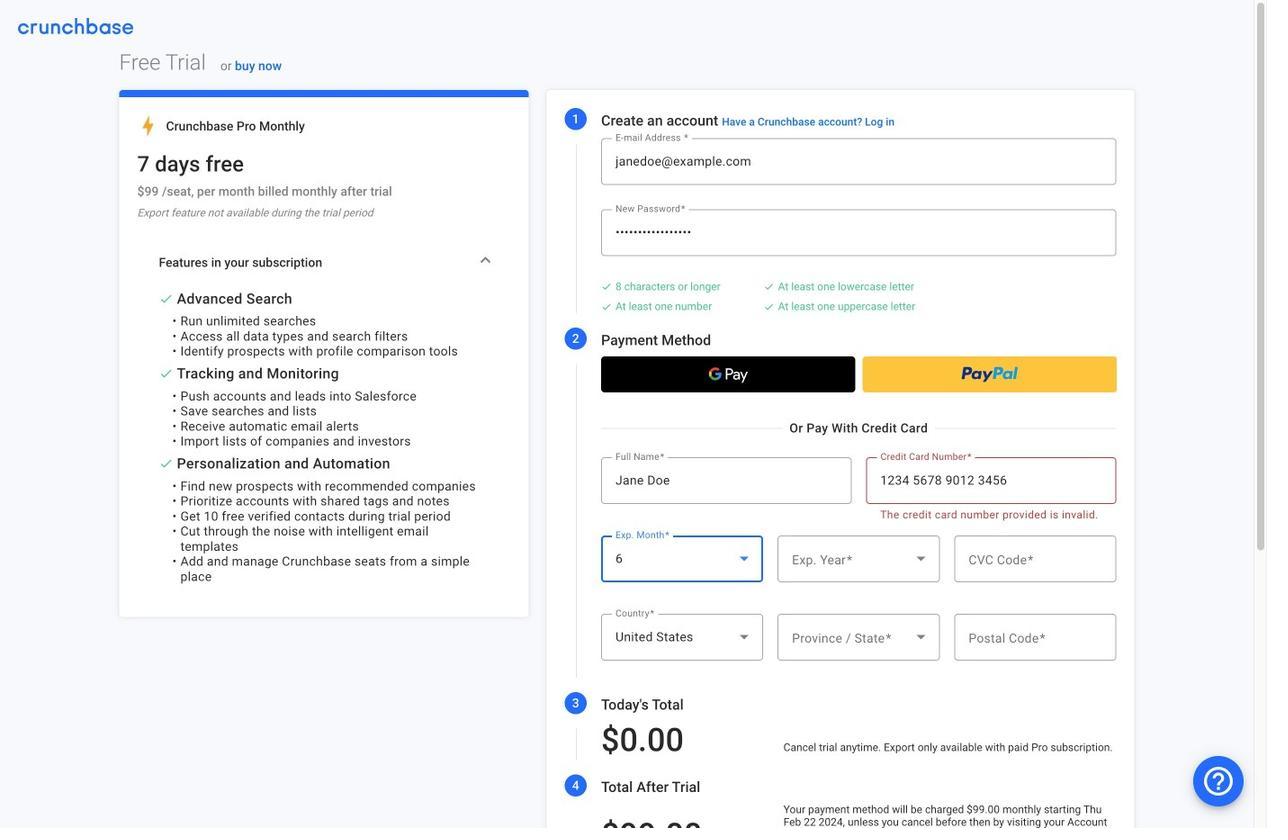 Task type: locate. For each thing, give the bounding box(es) containing it.
None text field
[[969, 627, 1103, 648]]

None email field
[[616, 151, 1103, 172]]

None text field
[[616, 470, 838, 492], [881, 470, 1103, 492], [969, 548, 1103, 570], [616, 470, 838, 492], [881, 470, 1103, 492], [969, 548, 1103, 570]]

None password field
[[616, 222, 1103, 243]]

crunchbase image
[[18, 18, 133, 34]]



Task type: vqa. For each thing, say whether or not it's contained in the screenshot.
SEARCH CRUNCHBASE FIELD
no



